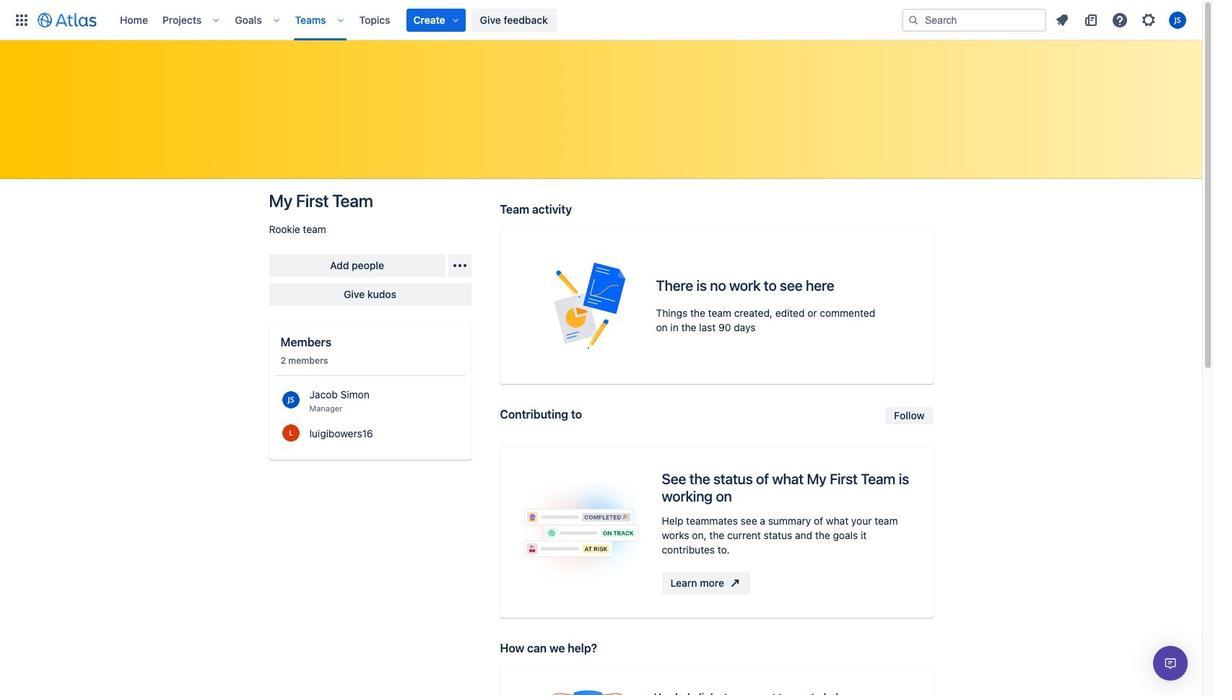 Task type: vqa. For each thing, say whether or not it's contained in the screenshot.
list
no



Task type: describe. For each thing, give the bounding box(es) containing it.
notifications image
[[1054, 11, 1071, 29]]

actions image
[[451, 257, 469, 275]]

top element
[[9, 0, 902, 40]]

Search field
[[902, 8, 1047, 31]]

switch to... image
[[13, 11, 30, 29]]

help image
[[1112, 11, 1129, 29]]



Task type: locate. For each thing, give the bounding box(es) containing it.
account image
[[1170, 11, 1187, 29]]

banner
[[0, 0, 1203, 40]]

search image
[[908, 14, 920, 26]]

open intercom messenger image
[[1163, 655, 1180, 673]]

settings image
[[1141, 11, 1158, 29]]



